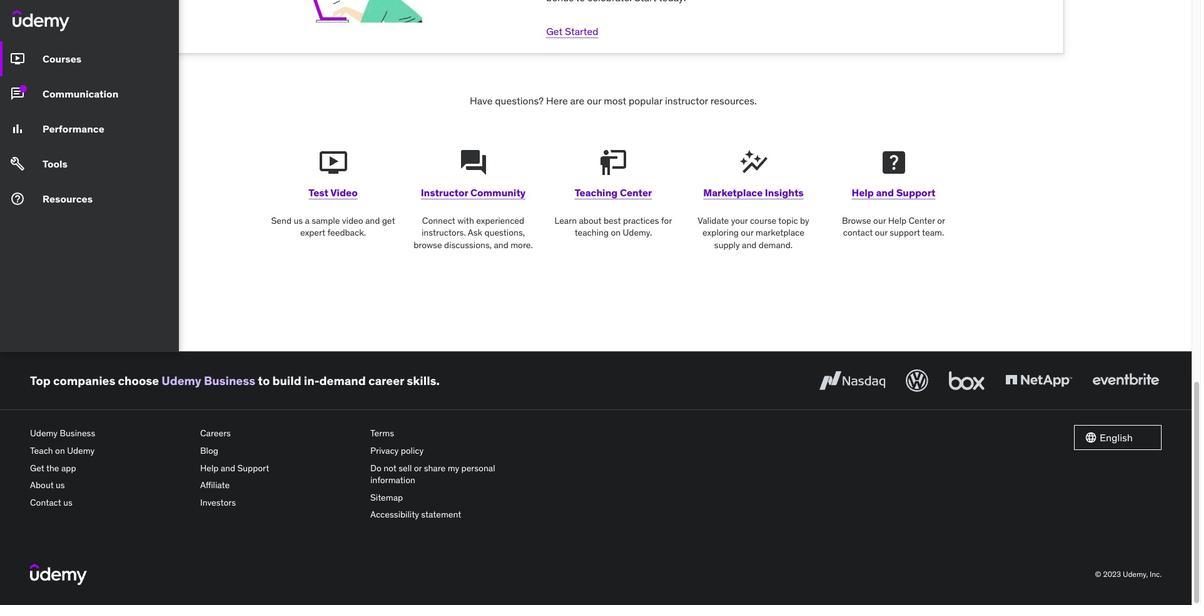 Task type: locate. For each thing, give the bounding box(es) containing it.
connect with experienced instructors. ask questions, browse discussions, and more.
[[414, 215, 533, 251]]

medium image left tools
[[10, 156, 25, 172]]

our right the contact
[[875, 227, 888, 239]]

1 vertical spatial on
[[55, 445, 65, 457]]

have questions? here are our most popular instructor resources.
[[470, 94, 757, 107]]

skills.
[[407, 373, 440, 388]]

0 vertical spatial business
[[204, 373, 255, 388]]

medium image inside the communication "link"
[[10, 86, 25, 101]]

support down the blog link
[[237, 463, 269, 474]]

medium image inside resources link
[[10, 192, 25, 207]]

udemy business link
[[162, 373, 255, 388], [30, 426, 190, 443]]

or up team.
[[937, 215, 945, 226]]

0 vertical spatial support
[[896, 187, 935, 199]]

and down questions,
[[494, 240, 508, 251]]

1 vertical spatial get
[[30, 463, 44, 474]]

1 horizontal spatial get
[[546, 25, 563, 38]]

investors
[[200, 497, 236, 508]]

1 vertical spatial center
[[909, 215, 935, 226]]

0 horizontal spatial or
[[414, 463, 422, 474]]

us left "a"
[[294, 215, 303, 226]]

1 medium image from the top
[[10, 121, 25, 136]]

instructor community
[[421, 187, 526, 199]]

team.
[[922, 227, 944, 239]]

information
[[370, 475, 415, 486]]

0 vertical spatial medium image
[[10, 51, 25, 66]]

get
[[382, 215, 395, 226]]

0 vertical spatial on
[[611, 227, 621, 239]]

0 vertical spatial us
[[294, 215, 303, 226]]

popular
[[629, 94, 662, 107]]

teach
[[30, 445, 53, 457]]

2 vertical spatial udemy
[[67, 445, 95, 457]]

medium image for performance
[[10, 121, 25, 136]]

and inside careers blog help and support affiliate investors
[[221, 463, 235, 474]]

0 vertical spatial udemy business link
[[162, 373, 255, 388]]

affiliate
[[200, 480, 230, 491]]

0 horizontal spatial udemy
[[30, 428, 58, 439]]

get
[[546, 25, 563, 38], [30, 463, 44, 474]]

the
[[46, 463, 59, 474]]

instructor
[[421, 187, 468, 199]]

help inside browse our help center or contact our support team.
[[888, 215, 906, 226]]

careers
[[200, 428, 231, 439]]

on inside learn about best practices for teaching on udemy.
[[611, 227, 621, 239]]

1 vertical spatial udemy business link
[[30, 426, 190, 443]]

0 vertical spatial udemy image
[[13, 10, 69, 31]]

medium image
[[10, 51, 25, 66], [10, 86, 25, 101]]

1 horizontal spatial on
[[611, 227, 621, 239]]

1 vertical spatial medium image
[[10, 86, 25, 101]]

or right sell
[[414, 463, 422, 474]]

0 vertical spatial udemy
[[162, 373, 201, 388]]

us right contact on the left bottom of page
[[63, 497, 72, 508]]

0 horizontal spatial get
[[30, 463, 44, 474]]

and right supply
[[742, 240, 757, 251]]

business
[[204, 373, 255, 388], [60, 428, 95, 439]]

performance
[[43, 122, 104, 135]]

communication link
[[0, 76, 179, 111]]

get the app link
[[30, 460, 190, 477]]

medium image left resources on the left top
[[10, 192, 25, 207]]

udemy business link up careers
[[162, 373, 255, 388]]

courses
[[43, 52, 81, 65]]

udemy up app on the bottom left
[[67, 445, 95, 457]]

2 horizontal spatial help
[[888, 215, 906, 226]]

1 medium image from the top
[[10, 51, 25, 66]]

nasdaq image
[[816, 367, 888, 395]]

on down best
[[611, 227, 621, 239]]

center up team.
[[909, 215, 935, 226]]

about
[[579, 215, 602, 226]]

0 horizontal spatial support
[[237, 463, 269, 474]]

2 medium image from the top
[[10, 86, 25, 101]]

medium image for 'courses' link in the top left of the page
[[10, 51, 25, 66]]

video
[[330, 187, 358, 199]]

center up the practices
[[620, 187, 652, 199]]

2 medium image from the top
[[10, 156, 25, 172]]

1 horizontal spatial or
[[937, 215, 945, 226]]

0 vertical spatial center
[[620, 187, 652, 199]]

help inside careers blog help and support affiliate investors
[[200, 463, 219, 474]]

and inside connect with experienced instructors. ask questions, browse discussions, and more.
[[494, 240, 508, 251]]

resources
[[43, 192, 93, 205]]

do
[[370, 463, 381, 474]]

1 vertical spatial business
[[60, 428, 95, 439]]

demand
[[319, 373, 366, 388]]

business up app on the bottom left
[[60, 428, 95, 439]]

performance link
[[0, 111, 179, 146]]

browse
[[842, 215, 871, 226]]

top companies choose udemy business to build in-demand career skills.
[[30, 373, 440, 388]]

our
[[587, 94, 601, 107], [873, 215, 886, 226], [741, 227, 754, 239], [875, 227, 888, 239]]

medium image for tools
[[10, 156, 25, 172]]

udemy up teach
[[30, 428, 58, 439]]

udemy right choose
[[162, 373, 201, 388]]

help up 'browse'
[[852, 187, 874, 199]]

topic
[[778, 215, 798, 226]]

2 vertical spatial medium image
[[10, 192, 25, 207]]

on right teach
[[55, 445, 65, 457]]

contact
[[843, 227, 873, 239]]

practices
[[623, 215, 659, 226]]

help up support
[[888, 215, 906, 226]]

personal
[[461, 463, 495, 474]]

and left get
[[365, 215, 380, 226]]

business left to
[[204, 373, 255, 388]]

1 horizontal spatial business
[[204, 373, 255, 388]]

medium image inside 'courses' link
[[10, 51, 25, 66]]

1 vertical spatial us
[[56, 480, 65, 491]]

center
[[620, 187, 652, 199], [909, 215, 935, 226]]

our down your
[[741, 227, 754, 239]]

demand.
[[759, 240, 793, 251]]

sitemap
[[370, 492, 403, 503]]

send us a sample video and get expert feedback.
[[271, 215, 395, 239]]

medium image inside the "tools" link
[[10, 156, 25, 172]]

get left the
[[30, 463, 44, 474]]

communication
[[43, 87, 118, 100]]

0 horizontal spatial help
[[200, 463, 219, 474]]

3 medium image from the top
[[10, 192, 25, 207]]

learn about best practices for teaching on udemy.
[[555, 215, 672, 239]]

udemy image
[[13, 10, 69, 31], [30, 564, 87, 586]]

sitemap link
[[370, 490, 530, 507]]

and up browse our help center or contact our support team.
[[876, 187, 894, 199]]

1 vertical spatial support
[[237, 463, 269, 474]]

us
[[294, 215, 303, 226], [56, 480, 65, 491], [63, 497, 72, 508]]

1 horizontal spatial center
[[909, 215, 935, 226]]

2 vertical spatial help
[[200, 463, 219, 474]]

test video
[[309, 187, 358, 199]]

course
[[750, 215, 776, 226]]

accessibility statement link
[[370, 507, 530, 524]]

us right about at the bottom of the page
[[56, 480, 65, 491]]

get started
[[546, 25, 598, 38]]

share
[[424, 463, 446, 474]]

on inside udemy business teach on udemy get the app about us contact us
[[55, 445, 65, 457]]

support up browse our help center or contact our support team.
[[896, 187, 935, 199]]

or inside terms privacy policy do not sell or share my personal information sitemap accessibility statement
[[414, 463, 422, 474]]

1 vertical spatial help
[[888, 215, 906, 226]]

business inside udemy business teach on udemy get the app about us contact us
[[60, 428, 95, 439]]

medium image
[[10, 121, 25, 136], [10, 156, 25, 172], [10, 192, 25, 207]]

our right are
[[587, 94, 601, 107]]

medium image inside performance 'link'
[[10, 121, 25, 136]]

validate your course topic by exploring our marketplace supply and demand.
[[698, 215, 809, 251]]

blog
[[200, 445, 218, 457]]

udemy business link up get the app link
[[30, 426, 190, 443]]

or
[[937, 215, 945, 226], [414, 463, 422, 474]]

and up affiliate
[[221, 463, 235, 474]]

0 horizontal spatial on
[[55, 445, 65, 457]]

0 horizontal spatial business
[[60, 428, 95, 439]]

teaching
[[575, 187, 618, 199]]

2023
[[1103, 570, 1121, 579]]

small image
[[1085, 432, 1097, 444]]

are
[[570, 94, 584, 107]]

or inside browse our help center or contact our support team.
[[937, 215, 945, 226]]

0 vertical spatial or
[[937, 215, 945, 226]]

1 vertical spatial udemy
[[30, 428, 58, 439]]

tools
[[43, 157, 68, 170]]

support
[[890, 227, 920, 239]]

1 vertical spatial or
[[414, 463, 422, 474]]

support
[[896, 187, 935, 199], [237, 463, 269, 474]]

1 horizontal spatial help
[[852, 187, 874, 199]]

app
[[61, 463, 76, 474]]

your
[[731, 215, 748, 226]]

medium image left performance in the left of the page
[[10, 121, 25, 136]]

volkswagen image
[[903, 367, 931, 395]]

english
[[1100, 432, 1133, 444]]

0 vertical spatial medium image
[[10, 121, 25, 136]]

1 vertical spatial medium image
[[10, 156, 25, 172]]

blog link
[[200, 443, 360, 460]]

teaching
[[575, 227, 609, 239]]

help for careers blog help and support affiliate investors
[[200, 463, 219, 474]]

help down the blog
[[200, 463, 219, 474]]

about us link
[[30, 477, 190, 495]]

get left started
[[546, 25, 563, 38]]

marketplace
[[703, 187, 763, 199]]



Task type: vqa. For each thing, say whether or not it's contained in the screenshot.
the Investors Link
yes



Task type: describe. For each thing, give the bounding box(es) containing it.
best
[[604, 215, 621, 226]]

udemy,
[[1123, 570, 1148, 579]]

0 vertical spatial help
[[852, 187, 874, 199]]

2 horizontal spatial udemy
[[162, 373, 201, 388]]

browse
[[414, 240, 442, 251]]

inc.
[[1150, 570, 1162, 579]]

get started link
[[546, 25, 598, 38]]

sell
[[399, 463, 412, 474]]

investors link
[[200, 495, 360, 512]]

experienced
[[476, 215, 524, 226]]

center inside browse our help center or contact our support team.
[[909, 215, 935, 226]]

to
[[258, 373, 270, 388]]

terms link
[[370, 426, 530, 443]]

companies
[[53, 373, 115, 388]]

my
[[448, 463, 459, 474]]

by
[[800, 215, 809, 226]]

do not sell or share my personal information button
[[370, 460, 530, 490]]

box image
[[946, 367, 988, 395]]

udemy business teach on udemy get the app about us contact us
[[30, 428, 95, 508]]

privacy policy link
[[370, 443, 530, 460]]

connect
[[422, 215, 455, 226]]

netapp image
[[1003, 367, 1075, 395]]

1 horizontal spatial udemy
[[67, 445, 95, 457]]

help and support link
[[200, 460, 360, 477]]

instructor
[[665, 94, 708, 107]]

most
[[604, 94, 626, 107]]

policy
[[401, 445, 424, 457]]

0 vertical spatial get
[[546, 25, 563, 38]]

courses link
[[0, 41, 179, 76]]

get inside udemy business teach on udemy get the app about us contact us
[[30, 463, 44, 474]]

choose
[[118, 373, 159, 388]]

privacy
[[370, 445, 399, 457]]

a
[[305, 215, 310, 226]]

validate
[[698, 215, 729, 226]]

medium image for the communication "link"
[[10, 86, 25, 101]]

tools link
[[0, 146, 179, 182]]

for
[[661, 215, 672, 226]]

affiliate link
[[200, 477, 360, 495]]

terms privacy policy do not sell or share my personal information sitemap accessibility statement
[[370, 428, 495, 521]]

contact us link
[[30, 495, 190, 512]]

video
[[342, 215, 363, 226]]

us inside send us a sample video and get expert feedback.
[[294, 215, 303, 226]]

resources.
[[710, 94, 757, 107]]

udemy.
[[623, 227, 652, 239]]

discussions,
[[444, 240, 492, 251]]

help and support
[[852, 187, 935, 199]]

more.
[[511, 240, 533, 251]]

careers link
[[200, 426, 360, 443]]

accessibility
[[370, 509, 419, 521]]

exploring
[[702, 227, 739, 239]]

statement
[[421, 509, 461, 521]]

questions,
[[484, 227, 525, 239]]

build
[[272, 373, 301, 388]]

teaching center
[[575, 187, 652, 199]]

medium image for resources
[[10, 192, 25, 207]]

eventbrite image
[[1090, 367, 1162, 395]]

english button
[[1074, 426, 1162, 451]]

top
[[30, 373, 51, 388]]

browse our help center or contact our support team.
[[842, 215, 945, 239]]

sample
[[312, 215, 340, 226]]

started
[[565, 25, 598, 38]]

1 horizontal spatial support
[[896, 187, 935, 199]]

our right 'browse'
[[873, 215, 886, 226]]

0 horizontal spatial center
[[620, 187, 652, 199]]

here
[[546, 94, 568, 107]]

expert
[[300, 227, 325, 239]]

and inside send us a sample video and get expert feedback.
[[365, 215, 380, 226]]

and inside validate your course topic by exploring our marketplace supply and demand.
[[742, 240, 757, 251]]

support inside careers blog help and support affiliate investors
[[237, 463, 269, 474]]

marketplace
[[756, 227, 804, 239]]

contact
[[30, 497, 61, 508]]

teach on udemy link
[[30, 443, 190, 460]]

in-
[[304, 373, 319, 388]]

insights
[[765, 187, 804, 199]]

1 vertical spatial udemy image
[[30, 564, 87, 586]]

resources link
[[0, 182, 179, 217]]

© 2023 udemy, inc.
[[1095, 570, 1162, 579]]

have
[[470, 94, 493, 107]]

with
[[457, 215, 474, 226]]

learn
[[555, 215, 577, 226]]

our inside validate your course topic by exploring our marketplace supply and demand.
[[741, 227, 754, 239]]

terms
[[370, 428, 394, 439]]

questions?
[[495, 94, 544, 107]]

©
[[1095, 570, 1101, 579]]

about
[[30, 480, 54, 491]]

2 vertical spatial us
[[63, 497, 72, 508]]

careers blog help and support affiliate investors
[[200, 428, 269, 508]]

not
[[384, 463, 396, 474]]

supply
[[714, 240, 740, 251]]

help for browse our help center or contact our support team.
[[888, 215, 906, 226]]

send
[[271, 215, 292, 226]]



